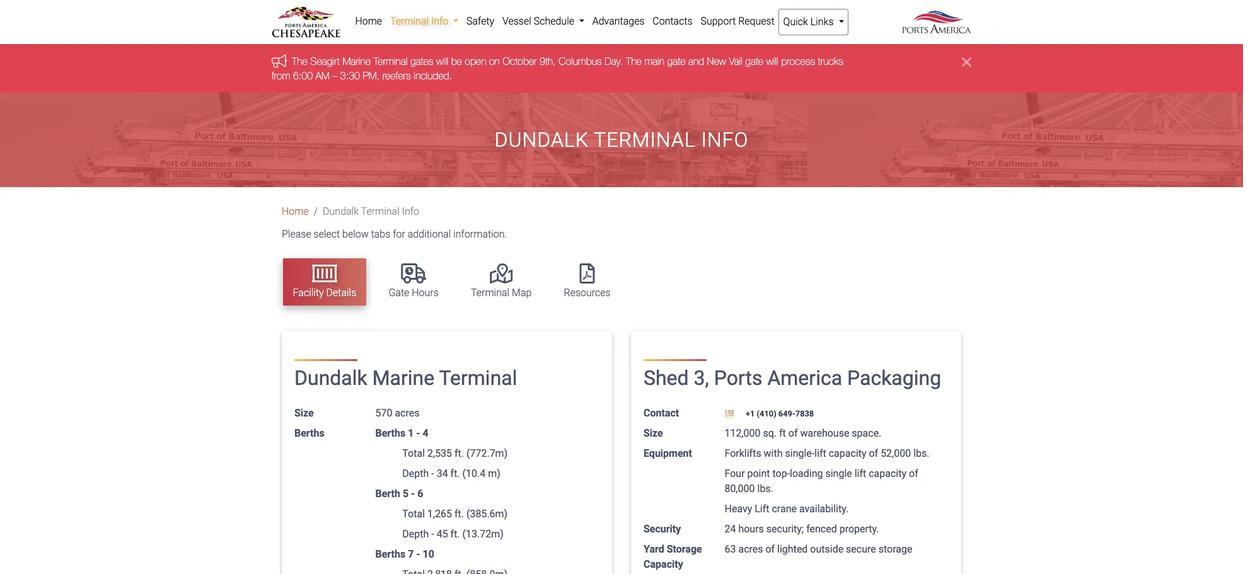 Task type: locate. For each thing, give the bounding box(es) containing it.
1 horizontal spatial the
[[626, 56, 642, 67]]

the up 6:00
[[292, 56, 308, 67]]

1 vertical spatial capacity
[[869, 468, 907, 480]]

0 horizontal spatial marine
[[343, 56, 371, 67]]

yard storage capacity
[[644, 543, 702, 571]]

single
[[826, 468, 852, 480]]

- for 6
[[411, 488, 415, 500]]

1,265
[[428, 508, 452, 520]]

home
[[355, 15, 382, 27], [282, 206, 309, 218]]

- right 7
[[416, 548, 420, 560]]

112,000 sq. ft of warehouse space.
[[725, 427, 882, 439]]

2 total from the top
[[403, 508, 425, 520]]

0 horizontal spatial gate
[[668, 56, 686, 67]]

will left process
[[767, 56, 779, 67]]

heavy lift crane availability.
[[725, 503, 849, 515]]

- left 45
[[431, 528, 434, 540]]

0 vertical spatial acres
[[395, 407, 420, 419]]

terminal info
[[390, 15, 451, 27]]

crane
[[772, 503, 797, 515]]

0 vertical spatial dundalk terminal info
[[495, 128, 749, 152]]

capacity up single at the right bottom of page
[[829, 448, 867, 460]]

below
[[342, 228, 369, 240]]

reefers
[[383, 70, 411, 81]]

home link up please at left top
[[282, 206, 309, 218]]

1
[[408, 427, 414, 439]]

forklifts with single-lift capacity of 52,000 lbs.
[[725, 448, 930, 460]]

1 horizontal spatial gate
[[746, 56, 764, 67]]

lbs. down point
[[758, 483, 774, 495]]

dundalk
[[495, 128, 589, 152], [323, 206, 359, 218], [294, 367, 367, 391]]

am
[[316, 70, 330, 81]]

will
[[436, 56, 449, 67], [767, 56, 779, 67]]

0 horizontal spatial acres
[[395, 407, 420, 419]]

0 vertical spatial home
[[355, 15, 382, 27]]

top-
[[773, 468, 790, 480]]

1 horizontal spatial capacity
[[869, 468, 907, 480]]

ft. right 1,265
[[455, 508, 464, 520]]

24 hours security; fenced property.
[[725, 523, 879, 535]]

0 horizontal spatial dundalk terminal info
[[323, 206, 419, 218]]

home link left terminal info
[[351, 9, 386, 34]]

phone office image
[[725, 410, 744, 418]]

0 vertical spatial dundalk
[[495, 128, 589, 152]]

m)
[[488, 468, 501, 480]]

1 horizontal spatial will
[[767, 56, 779, 67]]

lbs. right 52,000
[[914, 448, 930, 460]]

terminal
[[390, 15, 429, 27], [374, 56, 408, 67], [594, 128, 696, 152], [361, 206, 400, 218], [471, 287, 510, 299], [439, 367, 517, 391]]

marine up 570 acres
[[372, 367, 435, 391]]

berths for berths
[[294, 427, 325, 439]]

1 will from the left
[[436, 56, 449, 67]]

gate right vail on the right top
[[746, 56, 764, 67]]

(13.72m)
[[463, 528, 504, 540]]

tab list containing facility details
[[277, 252, 972, 312]]

0 horizontal spatial home link
[[282, 206, 309, 218]]

2 depth from the top
[[403, 528, 429, 540]]

of
[[789, 427, 798, 439], [869, 448, 879, 460], [909, 468, 919, 480], [766, 543, 775, 555]]

america
[[768, 367, 843, 391]]

1 vertical spatial lbs.
[[758, 483, 774, 495]]

day.
[[605, 56, 623, 67]]

bullhorn image
[[272, 54, 292, 68]]

gate
[[668, 56, 686, 67], [746, 56, 764, 67]]

0 horizontal spatial home
[[282, 206, 309, 218]]

acres down hours
[[739, 543, 763, 555]]

1 horizontal spatial home link
[[351, 9, 386, 34]]

1 horizontal spatial lbs.
[[914, 448, 930, 460]]

total down 1
[[403, 448, 425, 460]]

the seagirt marine terminal gates will be open on october 9th, columbus day. the main gate and new vail gate will process trucks from 6:00 am – 3:30 pm, reefers included. link
[[272, 56, 844, 81]]

with
[[764, 448, 783, 460]]

(10.4
[[463, 468, 486, 480]]

support
[[701, 15, 736, 27]]

0 vertical spatial size
[[294, 407, 314, 419]]

0 horizontal spatial will
[[436, 56, 449, 67]]

included.
[[414, 70, 452, 81]]

lbs. inside four point top-loading single lift capacity of 80,000 lbs.
[[758, 483, 774, 495]]

the seagirt marine terminal gates will be open on october 9th, columbus day. the main gate and new vail gate will process trucks from 6:00 am – 3:30 pm, reefers included. alert
[[0, 44, 1244, 93]]

ft. right 45
[[451, 528, 460, 540]]

capacity
[[644, 559, 683, 571]]

berths for berths 1 - 4
[[376, 427, 406, 439]]

0 vertical spatial capacity
[[829, 448, 867, 460]]

depth up 7
[[403, 528, 429, 540]]

0 vertical spatial total
[[403, 448, 425, 460]]

0 vertical spatial depth
[[403, 468, 429, 480]]

0 horizontal spatial lbs.
[[758, 483, 774, 495]]

1 total from the top
[[403, 448, 425, 460]]

1 horizontal spatial lift
[[855, 468, 867, 480]]

total down 6
[[403, 508, 425, 520]]

0 horizontal spatial lift
[[815, 448, 827, 460]]

- right 1
[[416, 427, 420, 439]]

1 vertical spatial depth
[[403, 528, 429, 540]]

1 vertical spatial acres
[[739, 543, 763, 555]]

marine up 3:30
[[343, 56, 371, 67]]

3:30
[[340, 70, 360, 81]]

details
[[326, 287, 356, 299]]

5
[[403, 488, 409, 500]]

0 vertical spatial info
[[431, 15, 449, 27]]

terminal inside "terminal info" link
[[390, 15, 429, 27]]

depth up 6
[[403, 468, 429, 480]]

1 vertical spatial total
[[403, 508, 425, 520]]

2 vertical spatial dundalk
[[294, 367, 367, 391]]

1 horizontal spatial info
[[431, 15, 449, 27]]

1 horizontal spatial home
[[355, 15, 382, 27]]

main
[[645, 56, 665, 67]]

the right day.
[[626, 56, 642, 67]]

ft.
[[455, 448, 464, 460], [451, 468, 460, 480], [455, 508, 464, 520], [451, 528, 460, 540]]

home left terminal info
[[355, 15, 382, 27]]

new
[[707, 56, 726, 67]]

terminal inside the seagirt marine terminal gates will be open on october 9th, columbus day. the main gate and new vail gate will process trucks from 6:00 am – 3:30 pm, reefers included.
[[374, 56, 408, 67]]

1 depth from the top
[[403, 468, 429, 480]]

4
[[423, 427, 429, 439]]

2 will from the left
[[767, 56, 779, 67]]

1 vertical spatial dundalk
[[323, 206, 359, 218]]

0 vertical spatial lift
[[815, 448, 827, 460]]

advantages
[[593, 15, 645, 27]]

1 vertical spatial marine
[[372, 367, 435, 391]]

shed 3, ports america packaging
[[644, 367, 942, 391]]

terminal map link
[[461, 258, 542, 306]]

acres up 1
[[395, 407, 420, 419]]

570 acres
[[376, 407, 420, 419]]

loading
[[790, 468, 823, 480]]

6:00
[[293, 70, 313, 81]]

forklifts
[[725, 448, 762, 460]]

1 vertical spatial info
[[702, 128, 749, 152]]

- left 6
[[411, 488, 415, 500]]

of down 52,000
[[909, 468, 919, 480]]

0 horizontal spatial size
[[294, 407, 314, 419]]

capacity down 52,000
[[869, 468, 907, 480]]

schedule
[[534, 15, 574, 27]]

2 horizontal spatial info
[[702, 128, 749, 152]]

1 the from the left
[[292, 56, 308, 67]]

3,
[[694, 367, 709, 391]]

home for bottommost home 'link'
[[282, 206, 309, 218]]

1 vertical spatial lift
[[855, 468, 867, 480]]

sq.
[[763, 427, 777, 439]]

1 vertical spatial home
[[282, 206, 309, 218]]

october
[[503, 56, 537, 67]]

1 vertical spatial size
[[644, 427, 663, 439]]

map
[[512, 287, 532, 299]]

depth for depth - 34 ft. (10.4 m)
[[403, 468, 429, 480]]

advantages link
[[589, 9, 649, 34]]

berth 5 - 6
[[376, 488, 423, 500]]

home up please at left top
[[282, 206, 309, 218]]

1 vertical spatial dundalk terminal info
[[323, 206, 419, 218]]

0 vertical spatial marine
[[343, 56, 371, 67]]

570
[[376, 407, 393, 419]]

packaging
[[847, 367, 942, 391]]

lift down warehouse
[[815, 448, 827, 460]]

9th,
[[540, 56, 556, 67]]

1 horizontal spatial dundalk terminal info
[[495, 128, 749, 152]]

berths for berths 7 - 10
[[376, 548, 406, 560]]

1 horizontal spatial acres
[[739, 543, 763, 555]]

seagirt
[[310, 56, 340, 67]]

home inside home 'link'
[[355, 15, 382, 27]]

gate left and
[[668, 56, 686, 67]]

lift right single at the right bottom of page
[[855, 468, 867, 480]]

0 horizontal spatial the
[[292, 56, 308, 67]]

2 vertical spatial info
[[402, 206, 419, 218]]

ft. right '34'
[[451, 468, 460, 480]]

the seagirt marine terminal gates will be open on october 9th, columbus day. the main gate and new vail gate will process trucks from 6:00 am – 3:30 pm, reefers included.
[[272, 56, 844, 81]]

dundalk terminal info
[[495, 128, 749, 152], [323, 206, 419, 218]]

- left '34'
[[431, 468, 434, 480]]

1 gate from the left
[[668, 56, 686, 67]]

0 horizontal spatial info
[[402, 206, 419, 218]]

home for top home 'link'
[[355, 15, 382, 27]]

tab list
[[277, 252, 972, 312]]

terminal info link
[[386, 9, 463, 34]]

ports
[[714, 367, 763, 391]]

will left the be
[[436, 56, 449, 67]]

-
[[416, 427, 420, 439], [431, 468, 434, 480], [411, 488, 415, 500], [431, 528, 434, 540], [416, 548, 420, 560]]



Task type: vqa. For each thing, say whether or not it's contained in the screenshot.
'the' in Annual volume is 630,000 containers and current vessel container production is 37 Net MPH, one of the highest on U.S. East Coast.
no



Task type: describe. For each thing, give the bounding box(es) containing it.
safety link
[[463, 9, 499, 34]]

property.
[[840, 523, 879, 535]]

gates
[[410, 56, 434, 67]]

facility details
[[293, 287, 356, 299]]

tabs
[[371, 228, 391, 240]]

please
[[282, 228, 311, 240]]

shed
[[644, 367, 689, 391]]

for
[[393, 228, 405, 240]]

hours
[[412, 287, 439, 299]]

(385.6m)
[[467, 508, 508, 520]]

please select below tabs for additional information.
[[282, 228, 507, 240]]

contact
[[644, 407, 679, 419]]

- for 4
[[416, 427, 420, 439]]

point
[[748, 468, 770, 480]]

from
[[272, 70, 290, 81]]

total 2,535 ft. (772.7m)
[[403, 448, 508, 460]]

outside
[[811, 543, 844, 555]]

single-
[[785, 448, 815, 460]]

of right the 'ft' at the right of the page
[[789, 427, 798, 439]]

security
[[644, 523, 681, 535]]

berths 1 - 4
[[376, 427, 429, 439]]

+1 (410) 649-7838 link
[[725, 409, 814, 419]]

resources link
[[554, 258, 621, 306]]

dundalk for dundalk terminal info
[[323, 206, 359, 218]]

capacity inside four point top-loading single lift capacity of 80,000 lbs.
[[869, 468, 907, 480]]

2 gate from the left
[[746, 56, 764, 67]]

24
[[725, 523, 736, 535]]

63 acres of lighted outside secure storage
[[725, 543, 913, 555]]

total for total 2,535 ft. (772.7m)
[[403, 448, 425, 460]]

columbus
[[559, 56, 602, 67]]

fenced
[[807, 523, 837, 535]]

quick
[[784, 16, 808, 28]]

dundalk marine terminal
[[294, 367, 517, 391]]

0 vertical spatial lbs.
[[914, 448, 930, 460]]

0 horizontal spatial capacity
[[829, 448, 867, 460]]

vessel
[[503, 15, 531, 27]]

yard
[[644, 543, 664, 555]]

dundalk for dundalk marine terminal
[[294, 367, 367, 391]]

hours
[[739, 523, 764, 535]]

heavy
[[725, 503, 752, 515]]

total 1,265 ft. (385.6m)
[[403, 508, 508, 520]]

lift
[[755, 503, 770, 515]]

ft. right 2,535
[[455, 448, 464, 460]]

- for 10
[[416, 548, 420, 560]]

depth - 45 ft. (13.72m)
[[403, 528, 504, 540]]

(772.7m)
[[467, 448, 508, 460]]

on
[[489, 56, 500, 67]]

depth - 34 ft. (10.4 m)
[[403, 468, 501, 480]]

649-
[[779, 409, 796, 419]]

information.
[[454, 228, 507, 240]]

acres for 570
[[395, 407, 420, 419]]

storage
[[879, 543, 913, 555]]

storage
[[667, 543, 702, 555]]

marine inside the seagirt marine terminal gates will be open on october 9th, columbus day. the main gate and new vail gate will process trucks from 6:00 am – 3:30 pm, reefers included.
[[343, 56, 371, 67]]

112,000
[[725, 427, 761, 439]]

lighted
[[778, 543, 808, 555]]

support request link
[[697, 9, 779, 34]]

berth
[[376, 488, 400, 500]]

security;
[[767, 523, 804, 535]]

34
[[437, 468, 448, 480]]

vessel schedule link
[[499, 9, 589, 34]]

facility details link
[[283, 258, 367, 306]]

45
[[437, 528, 448, 540]]

of down space.
[[869, 448, 879, 460]]

1 horizontal spatial size
[[644, 427, 663, 439]]

ft
[[779, 427, 786, 439]]

lift inside four point top-loading single lift capacity of 80,000 lbs.
[[855, 468, 867, 480]]

additional
[[408, 228, 451, 240]]

contacts link
[[649, 9, 697, 34]]

total for total 1,265 ft. (385.6m)
[[403, 508, 425, 520]]

0 vertical spatial home link
[[351, 9, 386, 34]]

four
[[725, 468, 745, 480]]

four point top-loading single lift capacity of 80,000 lbs.
[[725, 468, 919, 495]]

2 the from the left
[[626, 56, 642, 67]]

berths 7 - 10
[[376, 548, 434, 560]]

warehouse
[[800, 427, 850, 439]]

close image
[[962, 54, 972, 70]]

gate hours
[[389, 287, 439, 299]]

+1
[[746, 409, 755, 419]]

process
[[782, 56, 815, 67]]

–
[[333, 70, 338, 81]]

support request
[[701, 15, 775, 27]]

1 horizontal spatial marine
[[372, 367, 435, 391]]

of inside four point top-loading single lift capacity of 80,000 lbs.
[[909, 468, 919, 480]]

terminal inside terminal map link
[[471, 287, 510, 299]]

trucks
[[818, 56, 844, 67]]

10
[[423, 548, 434, 560]]

select
[[314, 228, 340, 240]]

1 vertical spatial home link
[[282, 206, 309, 218]]

be
[[451, 56, 462, 67]]

quick links link
[[779, 9, 849, 35]]

depth for depth - 45 ft. (13.72m)
[[403, 528, 429, 540]]

availability.
[[800, 503, 849, 515]]

acres for 63
[[739, 543, 763, 555]]

of left lighted on the bottom of page
[[766, 543, 775, 555]]

open
[[465, 56, 486, 67]]

links
[[811, 16, 834, 28]]

vessel schedule
[[503, 15, 577, 27]]

52,000
[[881, 448, 911, 460]]

resources
[[564, 287, 611, 299]]

and
[[689, 56, 704, 67]]

7838
[[796, 409, 814, 419]]

facility
[[293, 287, 324, 299]]



